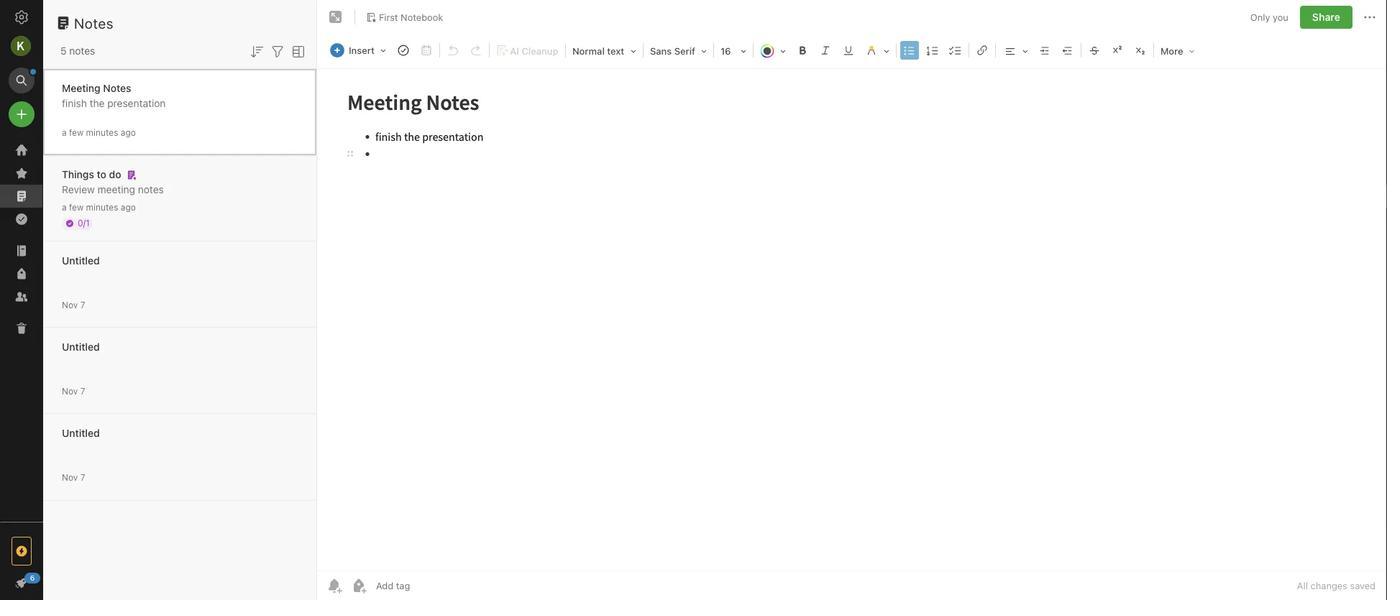 Task type: vqa. For each thing, say whether or not it's contained in the screenshot.
TRY EVERNOTE PERSONAL FOR FREE: SYNC ACROSS ALL YOUR DEVICES. CANCEL ANYTIME.
no



Task type: locate. For each thing, give the bounding box(es) containing it.
ago down presentation
[[121, 128, 136, 138]]

a few minutes ago down the on the left of the page
[[62, 128, 136, 138]]

5 notes
[[60, 45, 95, 57]]

0 vertical spatial notes
[[69, 45, 95, 57]]

Account field
[[0, 32, 43, 60]]

sans
[[650, 46, 672, 56]]

task image
[[393, 40, 414, 60]]

6
[[30, 574, 35, 582]]

1 vertical spatial notes
[[138, 184, 164, 196]]

7
[[80, 300, 85, 310], [80, 387, 85, 397], [80, 473, 85, 483]]

Help and Learning task checklist field
[[0, 572, 43, 595]]

minutes
[[86, 128, 118, 138], [86, 202, 118, 213]]

notebook
[[401, 12, 443, 22]]

1 horizontal spatial notes
[[138, 184, 164, 196]]

0 vertical spatial a few minutes ago
[[62, 128, 136, 138]]

notes
[[69, 45, 95, 57], [138, 184, 164, 196]]

Font size field
[[716, 40, 752, 61]]

notes right 5
[[69, 45, 95, 57]]

do
[[109, 169, 121, 181]]

Sort options field
[[248, 42, 265, 60]]

Note Editor text field
[[317, 69, 1387, 571]]

Add filters field
[[269, 42, 286, 60]]

few
[[69, 128, 84, 138], [69, 202, 84, 213]]

strikethrough image
[[1085, 40, 1105, 60]]

notes right meeting
[[138, 184, 164, 196]]

Font family field
[[645, 40, 712, 61]]

View options field
[[286, 42, 307, 60]]

1 a few minutes ago from the top
[[62, 128, 136, 138]]

settings image
[[13, 9, 30, 26]]

1 untitled from the top
[[62, 255, 100, 267]]

share
[[1313, 11, 1341, 23]]

0 vertical spatial few
[[69, 128, 84, 138]]

indent image
[[1035, 40, 1055, 60]]

add tag image
[[350, 578, 368, 595]]

Insert field
[[327, 40, 391, 60]]

16
[[721, 46, 731, 56]]

2 vertical spatial untitled
[[62, 428, 100, 439]]

3 nov from the top
[[62, 473, 78, 483]]

click to expand image
[[37, 574, 48, 591]]

ago down meeting
[[121, 202, 136, 213]]

1 vertical spatial a few minutes ago
[[62, 202, 136, 213]]

1 nov 7 from the top
[[62, 300, 85, 310]]

a few minutes ago
[[62, 128, 136, 138], [62, 202, 136, 213]]

More actions field
[[1362, 6, 1379, 29]]

a
[[62, 128, 67, 138], [62, 202, 67, 213]]

Alignment field
[[998, 40, 1034, 61]]

0 vertical spatial minutes
[[86, 128, 118, 138]]

notes up finish the presentation
[[103, 82, 131, 94]]

1 vertical spatial 7
[[80, 387, 85, 397]]

minutes down review meeting notes
[[86, 202, 118, 213]]

you
[[1273, 12, 1289, 22]]

1 a from the top
[[62, 128, 67, 138]]

2 minutes from the top
[[86, 202, 118, 213]]

Highlight field
[[860, 40, 895, 61]]

1 vertical spatial nov
[[62, 387, 78, 397]]

0 vertical spatial notes
[[74, 14, 114, 31]]

2 a few minutes ago from the top
[[62, 202, 136, 213]]

saved
[[1350, 581, 1376, 592]]

1 nov from the top
[[62, 300, 78, 310]]

3 7 from the top
[[80, 473, 85, 483]]

0 vertical spatial untitled
[[62, 255, 100, 267]]

nov
[[62, 300, 78, 310], [62, 387, 78, 397], [62, 473, 78, 483]]

more
[[1161, 46, 1184, 56]]

Add tag field
[[375, 580, 483, 592]]

Heading level field
[[567, 40, 642, 61]]

More field
[[1156, 40, 1200, 61]]

2 a from the top
[[62, 202, 67, 213]]

notes up the 5 notes
[[74, 14, 114, 31]]

add a reminder image
[[326, 578, 343, 595]]

tree
[[0, 139, 43, 521]]

all changes saved
[[1297, 581, 1376, 592]]

1 vertical spatial minutes
[[86, 202, 118, 213]]

normal
[[572, 46, 605, 56]]

a few minutes ago up 0/1 in the top left of the page
[[62, 202, 136, 213]]

note window element
[[317, 0, 1387, 601]]

a down finish
[[62, 128, 67, 138]]

first notebook button
[[361, 7, 448, 27]]

ago
[[121, 128, 136, 138], [121, 202, 136, 213]]

untitled
[[62, 255, 100, 267], [62, 341, 100, 353], [62, 428, 100, 439]]

a down the review
[[62, 202, 67, 213]]

0 vertical spatial nov
[[62, 300, 78, 310]]

few down finish
[[69, 128, 84, 138]]

minutes down the on the left of the page
[[86, 128, 118, 138]]

2 vertical spatial 7
[[80, 473, 85, 483]]

notes
[[74, 14, 114, 31], [103, 82, 131, 94]]

0 vertical spatial a
[[62, 128, 67, 138]]

1 vertical spatial a
[[62, 202, 67, 213]]

3 untitled from the top
[[62, 428, 100, 439]]

0/1
[[78, 218, 90, 228]]

the
[[90, 97, 105, 109]]

2 vertical spatial nov 7
[[62, 473, 85, 483]]

meeting notes
[[62, 82, 131, 94]]

insert
[[349, 45, 375, 56]]

sans serif
[[650, 46, 695, 56]]

0 vertical spatial ago
[[121, 128, 136, 138]]

nov 7
[[62, 300, 85, 310], [62, 387, 85, 397], [62, 473, 85, 483]]

2 nov from the top
[[62, 387, 78, 397]]

0 vertical spatial 7
[[80, 300, 85, 310]]

1 vertical spatial few
[[69, 202, 84, 213]]

1 vertical spatial nov 7
[[62, 387, 85, 397]]

few up 0/1 in the top left of the page
[[69, 202, 84, 213]]

presentation
[[107, 97, 166, 109]]

first notebook
[[379, 12, 443, 22]]

1 vertical spatial notes
[[103, 82, 131, 94]]

to
[[97, 169, 106, 181]]

1 vertical spatial untitled
[[62, 341, 100, 353]]

1 vertical spatial ago
[[121, 202, 136, 213]]

0 vertical spatial nov 7
[[62, 300, 85, 310]]

2 nov 7 from the top
[[62, 387, 85, 397]]

home image
[[13, 142, 30, 159]]

2 vertical spatial nov
[[62, 473, 78, 483]]

checklist image
[[946, 40, 966, 60]]

first
[[379, 12, 398, 22]]

0 horizontal spatial notes
[[69, 45, 95, 57]]



Task type: describe. For each thing, give the bounding box(es) containing it.
changes
[[1311, 581, 1348, 592]]

2 few from the top
[[69, 202, 84, 213]]

underline image
[[839, 40, 859, 60]]

text
[[607, 46, 624, 56]]

expand note image
[[327, 9, 345, 26]]

only you
[[1251, 12, 1289, 22]]

1 minutes from the top
[[86, 128, 118, 138]]

meeting
[[98, 184, 135, 196]]

review
[[62, 184, 95, 196]]

bold image
[[793, 40, 813, 60]]

add filters image
[[269, 43, 286, 60]]

numbered list image
[[923, 40, 943, 60]]

2 7 from the top
[[80, 387, 85, 397]]

share button
[[1300, 6, 1353, 29]]

normal text
[[572, 46, 624, 56]]

review meeting notes
[[62, 184, 164, 196]]

things to do
[[62, 169, 121, 181]]

finish the presentation
[[62, 97, 166, 109]]

serif
[[674, 46, 695, 56]]

1 7 from the top
[[80, 300, 85, 310]]

subscript image
[[1131, 40, 1151, 60]]

3 nov 7 from the top
[[62, 473, 85, 483]]

bulleted list image
[[900, 40, 920, 60]]

Font color field
[[755, 40, 791, 61]]

black friday offer image
[[13, 543, 30, 560]]

insert link image
[[972, 40, 993, 60]]

italic image
[[816, 40, 836, 60]]

superscript image
[[1108, 40, 1128, 60]]

5
[[60, 45, 67, 57]]

account image
[[11, 36, 31, 56]]

2 ago from the top
[[121, 202, 136, 213]]

1 few from the top
[[69, 128, 84, 138]]

finish
[[62, 97, 87, 109]]

note list element
[[43, 0, 317, 601]]

2 untitled from the top
[[62, 341, 100, 353]]

outdent image
[[1058, 40, 1078, 60]]

all
[[1297, 581, 1308, 592]]

more actions image
[[1362, 9, 1379, 26]]

meeting
[[62, 82, 101, 94]]

only
[[1251, 12, 1271, 22]]

1 ago from the top
[[121, 128, 136, 138]]

things
[[62, 169, 94, 181]]



